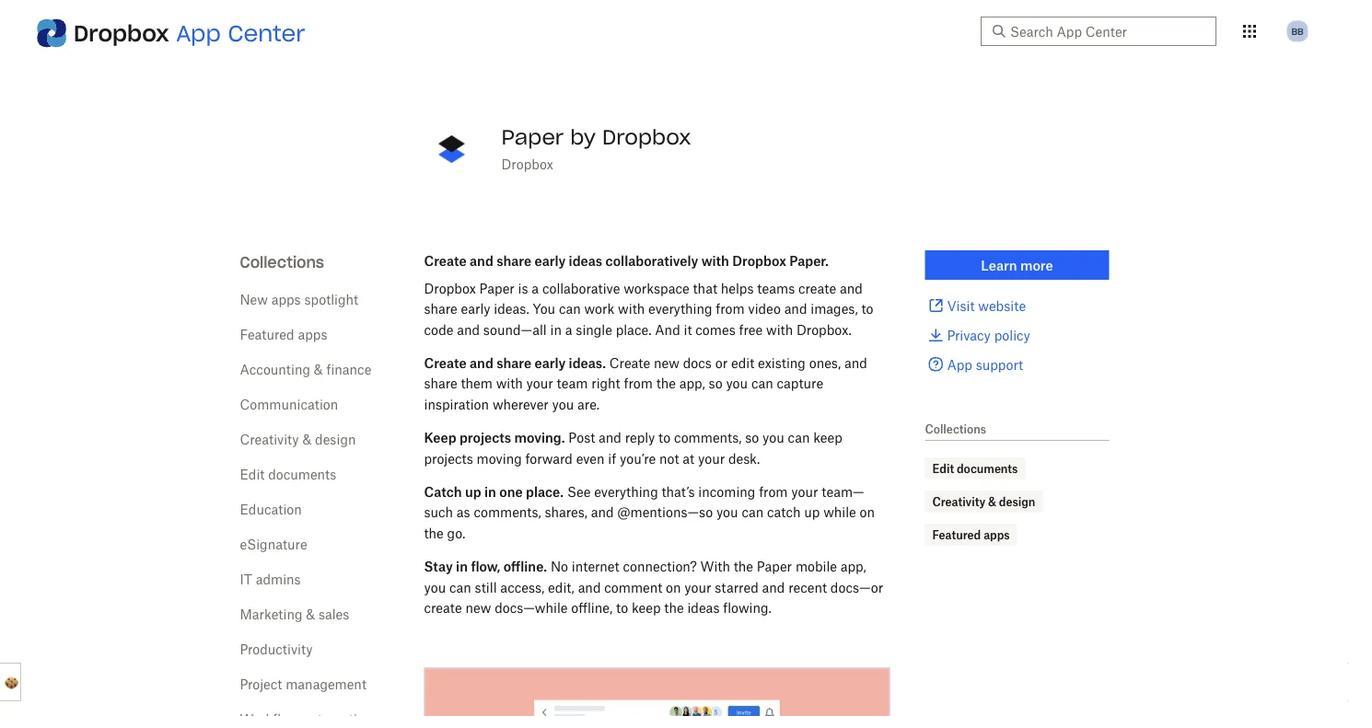 Task type: vqa. For each thing, say whether or not it's contained in the screenshot.
right Crop
no



Task type: describe. For each thing, give the bounding box(es) containing it.
app support link
[[925, 354, 1109, 376]]

early for ideas
[[535, 253, 566, 268]]

even
[[576, 451, 605, 466]]

place. inside dropbox paper is a collaborative workspace that helps teams create and share early ideas. you can work with everything from video and images, to code and sound—all in a single place. and it comes free with dropbox.
[[616, 322, 652, 337]]

one
[[499, 484, 523, 500]]

Search App Center text field
[[1010, 21, 1205, 41]]

create for ideas.
[[424, 355, 467, 371]]

mobile
[[796, 559, 837, 575]]

helps
[[721, 280, 754, 296]]

center
[[228, 19, 305, 47]]

access,
[[500, 580, 545, 595]]

esignature link
[[240, 536, 307, 552]]

share down sound—all
[[497, 355, 531, 371]]

shares,
[[545, 505, 588, 520]]

new inside create new docs or edit existing ones, and share them with your team right from the app, so you can capture inspiration wherever you are.
[[654, 355, 680, 371]]

edit
[[731, 355, 754, 371]]

can inside see everything that's incoming from your team— such as comments, shares, and @mentions—so you can catch up while on the go.
[[742, 505, 764, 520]]

you down edit
[[726, 376, 748, 391]]

connection?
[[623, 559, 697, 575]]

you down team
[[552, 396, 574, 412]]

can inside create new docs or edit existing ones, and share them with your team right from the app, so you can capture inspiration wherever you are.
[[751, 376, 773, 391]]

1 vertical spatial creativity & design link
[[932, 493, 1035, 511]]

with right work
[[618, 301, 645, 317]]

management
[[286, 676, 366, 692]]

ones,
[[809, 355, 841, 371]]

1 horizontal spatial a
[[565, 322, 572, 337]]

flowing.
[[723, 600, 772, 616]]

& for bottommost "creativity & design" 'link'
[[988, 495, 996, 509]]

0 horizontal spatial creativity & design
[[240, 431, 356, 447]]

stay
[[424, 559, 453, 575]]

the inside create new docs or edit existing ones, and share them with your team right from the app, so you can capture inspiration wherever you are.
[[656, 376, 676, 391]]

create for ideas
[[424, 253, 467, 268]]

them
[[461, 376, 493, 391]]

catch up in one place.
[[424, 484, 564, 500]]

sound—all
[[483, 322, 547, 337]]

create and share early ideas.
[[424, 355, 606, 371]]

productivity link
[[240, 641, 313, 657]]

0 vertical spatial a
[[532, 280, 539, 296]]

0 horizontal spatial ideas
[[569, 253, 602, 268]]

1 horizontal spatial edit documents link
[[932, 460, 1018, 478]]

app support
[[947, 357, 1023, 373]]

0 horizontal spatial edit documents link
[[240, 466, 336, 482]]

create new docs or edit existing ones, and share them with your team right from the app, so you can capture inspiration wherever you are.
[[424, 355, 867, 412]]

it admins link
[[240, 571, 301, 587]]

no internet connection? with the paper mobile app, you can still access, edit, and comment on your starred and recent docs—or create new docs—while offline, to keep the ideas flowing.
[[424, 559, 883, 616]]

1 horizontal spatial edit documents
[[932, 462, 1018, 476]]

share inside create new docs or edit existing ones, and share them with your team right from the app, so you can capture inspiration wherever you are.
[[424, 376, 457, 391]]

moving.
[[514, 430, 565, 446]]

see
[[567, 484, 591, 500]]

sales
[[319, 606, 349, 622]]

share up "is"
[[497, 253, 531, 268]]

you're
[[620, 451, 656, 466]]

1 vertical spatial design
[[999, 495, 1035, 509]]

collaboratively
[[606, 253, 698, 268]]

to inside dropbox paper is a collaborative workspace that helps teams create and share early ideas. you can work with everything from video and images, to code and sound—all in a single place. and it comes free with dropbox.
[[861, 301, 874, 317]]

and up them
[[470, 355, 493, 371]]

0 horizontal spatial app
[[176, 19, 221, 47]]

new inside no internet connection? with the paper mobile app, you can still access, edit, and comment on your starred and recent docs—or create new docs—while offline, to keep the ideas flowing.
[[466, 600, 491, 616]]

1 horizontal spatial featured
[[932, 528, 981, 542]]

starred
[[715, 580, 759, 595]]

inspiration
[[424, 396, 489, 412]]

by
[[570, 124, 596, 150]]

catch
[[767, 505, 801, 520]]

paper by dropbox dropbox
[[501, 124, 691, 172]]

policy
[[994, 327, 1030, 343]]

keep
[[424, 430, 456, 446]]

& for leftmost "creativity & design" 'link'
[[302, 431, 312, 447]]

up inside see everything that's incoming from your team— such as comments, shares, and @mentions—so you can catch up while on the go.
[[804, 505, 820, 520]]

moving
[[477, 451, 522, 466]]

comment
[[604, 580, 662, 595]]

0 horizontal spatial edit documents
[[240, 466, 336, 482]]

communication link
[[240, 396, 338, 412]]

website
[[978, 298, 1026, 314]]

documents for the edit documents link to the right
[[957, 462, 1018, 476]]

internet
[[572, 559, 619, 575]]

0 horizontal spatial in
[[456, 559, 468, 575]]

0 horizontal spatial creativity & design link
[[240, 431, 356, 447]]

work
[[584, 301, 615, 317]]

marketing & sales link
[[240, 606, 349, 622]]

privacy
[[947, 327, 991, 343]]

1 vertical spatial apps
[[298, 326, 327, 342]]

desk.
[[728, 451, 760, 466]]

2 vertical spatial apps
[[984, 528, 1010, 542]]

creativity for leftmost "creativity & design" 'link'
[[240, 431, 299, 447]]

keep inside no internet connection? with the paper mobile app, you can still access, edit, and comment on your starred and recent docs—or create new docs—while offline, to keep the ideas flowing.
[[632, 600, 661, 616]]

or
[[715, 355, 728, 371]]

incoming
[[698, 484, 755, 500]]

and inside see everything that's incoming from your team— such as comments, shares, and @mentions—so you can catch up while on the go.
[[591, 505, 614, 520]]

go.
[[447, 525, 465, 541]]

edit,
[[548, 580, 574, 595]]

are.
[[577, 396, 600, 412]]

the down connection?
[[664, 600, 684, 616]]

your inside create new docs or edit existing ones, and share them with your team right from the app, so you can capture inspiration wherever you are.
[[526, 376, 553, 391]]

everything inside see everything that's incoming from your team— such as comments, shares, and @mentions—so you can catch up while on the go.
[[594, 484, 658, 500]]

dropbox app center
[[74, 19, 305, 47]]

single
[[576, 322, 612, 337]]

learn more button
[[925, 250, 1109, 280]]

collections for documents
[[925, 422, 986, 436]]

such
[[424, 505, 453, 520]]

more
[[1020, 257, 1053, 273]]

documents for the edit documents link to the left
[[268, 466, 336, 482]]

bb button
[[1283, 17, 1312, 46]]

esignature
[[240, 536, 307, 552]]

1 vertical spatial ideas.
[[569, 355, 606, 371]]

education
[[240, 501, 302, 517]]

so inside create new docs or edit existing ones, and share them with your team right from the app, so you can capture inspiration wherever you are.
[[709, 376, 723, 391]]

create inside dropbox paper is a collaborative workspace that helps teams create and share early ideas. you can work with everything from video and images, to code and sound—all in a single place. and it comes free with dropbox.
[[798, 280, 836, 296]]

project
[[240, 676, 282, 692]]

new
[[240, 291, 268, 307]]

featured apps for right featured apps link
[[932, 528, 1010, 542]]

privacy policy link
[[925, 324, 1109, 346]]

stay in flow, offline.
[[424, 559, 547, 575]]

offline.
[[504, 559, 547, 575]]

visit website
[[947, 298, 1026, 314]]

marketing & sales
[[240, 606, 349, 622]]

early inside dropbox paper is a collaborative workspace that helps teams create and share early ideas. you can work with everything from video and images, to code and sound—all in a single place. and it comes free with dropbox.
[[461, 301, 490, 317]]

see everything that's incoming from your team— such as comments, shares, and @mentions—so you can catch up while on the go.
[[424, 484, 875, 541]]

accounting & finance link
[[240, 361, 371, 377]]

1 vertical spatial creativity & design
[[932, 495, 1035, 509]]

post and reply to comments, so you can keep projects moving forward even if you're not at your desk.
[[424, 430, 842, 466]]

& for marketing & sales link
[[306, 606, 315, 622]]

if
[[608, 451, 616, 466]]

0 horizontal spatial design
[[315, 431, 356, 447]]

spotlight
[[304, 291, 358, 307]]

reply
[[625, 430, 655, 446]]

wherever
[[493, 396, 549, 412]]

comes
[[696, 322, 736, 337]]

learn more
[[981, 257, 1053, 273]]

accounting
[[240, 361, 310, 377]]

from inside dropbox paper is a collaborative workspace that helps teams create and share early ideas. you can work with everything from video and images, to code and sound—all in a single place. and it comes free with dropbox.
[[716, 301, 745, 317]]

project management
[[240, 676, 366, 692]]

create inside no internet connection? with the paper mobile app, you can still access, edit, and comment on your starred and recent docs—or create new docs—while offline, to keep the ideas flowing.
[[424, 600, 462, 616]]

collections for apps
[[240, 253, 324, 272]]

keep inside post and reply to comments, so you can keep projects moving forward even if you're not at your desk.
[[813, 430, 842, 446]]

and
[[655, 322, 680, 337]]

new apps spotlight link
[[240, 291, 358, 307]]

collaborative
[[542, 280, 620, 296]]

docs—while
[[495, 600, 568, 616]]

and inside create new docs or edit existing ones, and share them with your team right from the app, so you can capture inspiration wherever you are.
[[844, 355, 867, 371]]

to inside no internet connection? with the paper mobile app, you can still access, edit, and comment on your starred and recent docs—or create new docs—while offline, to keep the ideas flowing.
[[616, 600, 628, 616]]

app, inside create new docs or edit existing ones, and share them with your team right from the app, so you can capture inspiration wherever you are.
[[679, 376, 705, 391]]

post
[[568, 430, 595, 446]]



Task type: locate. For each thing, give the bounding box(es) containing it.
1 horizontal spatial in
[[484, 484, 496, 500]]

1 horizontal spatial featured apps
[[932, 528, 1010, 542]]

0 vertical spatial ideas
[[569, 253, 602, 268]]

to right the images,
[[861, 301, 874, 317]]

on inside see everything that's incoming from your team— such as comments, shares, and @mentions—so you can catch up while on the go.
[[860, 505, 875, 520]]

on inside no internet connection? with the paper mobile app, you can still access, edit, and comment on your starred and recent docs—or create new docs—while offline, to keep the ideas flowing.
[[666, 580, 681, 595]]

keep
[[813, 430, 842, 446], [632, 600, 661, 616]]

docs
[[683, 355, 712, 371]]

1 horizontal spatial on
[[860, 505, 875, 520]]

the down such
[[424, 525, 444, 541]]

in down you
[[550, 322, 562, 337]]

the down and
[[656, 376, 676, 391]]

create down code at the top left of the page
[[424, 355, 467, 371]]

in
[[550, 322, 562, 337], [484, 484, 496, 500], [456, 559, 468, 575]]

creativity for bottommost "creativity & design" 'link'
[[932, 495, 985, 509]]

and down 'teams'
[[784, 301, 807, 317]]

0 horizontal spatial documents
[[268, 466, 336, 482]]

early up sound—all
[[461, 301, 490, 317]]

edit for the edit documents link to the left
[[240, 466, 265, 482]]

paper up the "recent"
[[757, 559, 792, 575]]

1 horizontal spatial ideas
[[687, 600, 720, 616]]

can inside dropbox paper is a collaborative workspace that helps teams create and share early ideas. you can work with everything from video and images, to code and sound—all in a single place. and it comes free with dropbox.
[[559, 301, 581, 317]]

paper inside dropbox paper is a collaborative workspace that helps teams create and share early ideas. you can work with everything from video and images, to code and sound—all in a single place. and it comes free with dropbox.
[[479, 280, 515, 296]]

1 vertical spatial keep
[[632, 600, 661, 616]]

2 vertical spatial to
[[616, 600, 628, 616]]

1 vertical spatial app,
[[841, 559, 866, 575]]

projects down keep at the left bottom of the page
[[424, 451, 473, 466]]

1 vertical spatial early
[[461, 301, 490, 317]]

free
[[739, 322, 763, 337]]

create up right
[[610, 355, 650, 371]]

create and share early ideas collaboratively with dropbox paper.
[[424, 253, 829, 268]]

1 horizontal spatial so
[[745, 430, 759, 446]]

up up 'as'
[[465, 484, 481, 500]]

featured
[[240, 326, 294, 342], [932, 528, 981, 542]]

app, up docs—or on the bottom right
[[841, 559, 866, 575]]

while
[[823, 505, 856, 520]]

1 vertical spatial featured apps link
[[932, 526, 1010, 544]]

from inside see everything that's incoming from your team— such as comments, shares, and @mentions—so you can catch up while on the go.
[[759, 484, 788, 500]]

to inside post and reply to comments, so you can keep projects moving forward even if you're not at your desk.
[[659, 430, 671, 446]]

so down or
[[709, 376, 723, 391]]

collections up new apps spotlight link
[[240, 253, 324, 272]]

forward
[[525, 451, 573, 466]]

2 vertical spatial from
[[759, 484, 788, 500]]

0 vertical spatial so
[[709, 376, 723, 391]]

creativity & design
[[240, 431, 356, 447], [932, 495, 1035, 509]]

0 horizontal spatial collections
[[240, 253, 324, 272]]

keep up team—
[[813, 430, 842, 446]]

up left while
[[804, 505, 820, 520]]

and up the offline,
[[578, 580, 601, 595]]

code
[[424, 322, 453, 337]]

everything up it
[[648, 301, 712, 317]]

you inside no internet connection? with the paper mobile app, you can still access, edit, and comment on your starred and recent docs—or create new docs—while offline, to keep the ideas flowing.
[[424, 580, 446, 595]]

1 horizontal spatial app
[[947, 357, 972, 373]]

1 horizontal spatial from
[[716, 301, 745, 317]]

paper left by
[[501, 124, 564, 150]]

0 vertical spatial create
[[798, 280, 836, 296]]

and up the images,
[[840, 280, 863, 296]]

so up the desk.
[[745, 430, 759, 446]]

from down "helps"
[[716, 301, 745, 317]]

so
[[709, 376, 723, 391], [745, 430, 759, 446]]

you down stay
[[424, 580, 446, 595]]

bb
[[1292, 25, 1304, 37]]

ideas. up team
[[569, 355, 606, 371]]

1 horizontal spatial app,
[[841, 559, 866, 575]]

place. up shares,
[[526, 484, 564, 500]]

you
[[533, 301, 555, 317]]

your inside no internet connection? with the paper mobile app, you can still access, edit, and comment on your starred and recent docs—or create new docs—while offline, to keep the ideas flowing.
[[685, 580, 711, 595]]

featured apps
[[240, 326, 327, 342], [932, 528, 1010, 542]]

new
[[654, 355, 680, 371], [466, 600, 491, 616]]

from up catch
[[759, 484, 788, 500]]

you down the capture in the bottom of the page
[[763, 430, 784, 446]]

it admins
[[240, 571, 301, 587]]

1 horizontal spatial create
[[798, 280, 836, 296]]

1 horizontal spatial design
[[999, 495, 1035, 509]]

0 vertical spatial up
[[465, 484, 481, 500]]

visit
[[947, 298, 975, 314]]

dropbox inside dropbox paper is a collaborative workspace that helps teams create and share early ideas. you can work with everything from video and images, to code and sound—all in a single place. and it comes free with dropbox.
[[424, 280, 476, 296]]

0 vertical spatial keep
[[813, 430, 842, 446]]

your up wherever
[[526, 376, 553, 391]]

new left docs on the right of the page
[[654, 355, 680, 371]]

0 vertical spatial design
[[315, 431, 356, 447]]

project management link
[[240, 676, 366, 692]]

2 vertical spatial paper
[[757, 559, 792, 575]]

productivity
[[240, 641, 313, 657]]

0 horizontal spatial to
[[616, 600, 628, 616]]

0 vertical spatial featured apps link
[[240, 326, 327, 342]]

1 horizontal spatial place.
[[616, 322, 652, 337]]

so inside post and reply to comments, so you can keep projects moving forward even if you're not at your desk.
[[745, 430, 759, 446]]

create up the images,
[[798, 280, 836, 296]]

1 horizontal spatial new
[[654, 355, 680, 371]]

can down the existing
[[751, 376, 773, 391]]

& for accounting & finance link
[[314, 361, 323, 377]]

can down the capture in the bottom of the page
[[788, 430, 810, 446]]

1 vertical spatial comments,
[[474, 505, 541, 520]]

edit documents link
[[932, 460, 1018, 478], [240, 466, 336, 482]]

dropbox paper is a collaborative workspace that helps teams create and share early ideas. you can work with everything from video and images, to code and sound—all in a single place. and it comes free with dropbox.
[[424, 280, 874, 337]]

and up "flowing."
[[762, 580, 785, 595]]

can down collaborative
[[559, 301, 581, 317]]

comments, inside post and reply to comments, so you can keep projects moving forward even if you're not at your desk.
[[674, 430, 742, 446]]

communication
[[240, 396, 338, 412]]

0 vertical spatial projects
[[459, 430, 511, 446]]

catch
[[424, 484, 462, 500]]

your up catch
[[791, 484, 818, 500]]

1 vertical spatial new
[[466, 600, 491, 616]]

and right code at the top left of the page
[[457, 322, 480, 337]]

privacy policy
[[947, 327, 1030, 343]]

recent
[[788, 580, 827, 595]]

and up sound—all
[[470, 253, 493, 268]]

create
[[798, 280, 836, 296], [424, 600, 462, 616]]

can inside post and reply to comments, so you can keep projects moving forward even if you're not at your desk.
[[788, 430, 810, 446]]

0 vertical spatial apps
[[271, 291, 301, 307]]

1 vertical spatial a
[[565, 322, 572, 337]]

1 horizontal spatial documents
[[957, 462, 1018, 476]]

0 horizontal spatial app,
[[679, 376, 705, 391]]

1 vertical spatial app
[[947, 357, 972, 373]]

0 horizontal spatial create
[[424, 600, 462, 616]]

paper inside paper by dropbox dropbox
[[501, 124, 564, 150]]

from inside create new docs or edit existing ones, and share them with your team right from the app, so you can capture inspiration wherever you are.
[[624, 376, 653, 391]]

1 vertical spatial creativity
[[932, 495, 985, 509]]

ideas down starred
[[687, 600, 720, 616]]

from right right
[[624, 376, 653, 391]]

app down privacy
[[947, 357, 972, 373]]

right
[[591, 376, 620, 391]]

can left still
[[449, 580, 471, 595]]

design
[[315, 431, 356, 447], [999, 495, 1035, 509]]

admins
[[256, 571, 301, 587]]

edit for the edit documents link to the right
[[932, 462, 954, 476]]

0 horizontal spatial featured apps link
[[240, 326, 327, 342]]

your right at
[[698, 451, 725, 466]]

you down incoming
[[716, 505, 738, 520]]

it
[[684, 322, 692, 337]]

early up team
[[535, 355, 566, 371]]

up
[[465, 484, 481, 500], [804, 505, 820, 520]]

that
[[693, 280, 717, 296]]

the inside see everything that's incoming from your team— such as comments, shares, and @mentions—so you can catch up while on the go.
[[424, 525, 444, 541]]

creativity & design link
[[240, 431, 356, 447], [932, 493, 1035, 511]]

create up code at the top left of the page
[[424, 253, 467, 268]]

early for ideas.
[[535, 355, 566, 371]]

1 horizontal spatial keep
[[813, 430, 842, 446]]

1 vertical spatial paper
[[479, 280, 515, 296]]

support
[[976, 357, 1023, 373]]

& inside 'link'
[[988, 495, 996, 509]]

1 horizontal spatial to
[[659, 430, 671, 446]]

1 horizontal spatial featured apps link
[[932, 526, 1010, 544]]

0 horizontal spatial from
[[624, 376, 653, 391]]

1 vertical spatial up
[[804, 505, 820, 520]]

it
[[240, 571, 252, 587]]

the
[[656, 376, 676, 391], [424, 525, 444, 541], [734, 559, 753, 575], [664, 600, 684, 616]]

0 horizontal spatial up
[[465, 484, 481, 500]]

create inside create new docs or edit existing ones, and share them with your team right from the app, so you can capture inspiration wherever you are.
[[610, 355, 650, 371]]

ideas.
[[494, 301, 529, 317], [569, 355, 606, 371]]

capture
[[777, 376, 823, 391]]

can inside no internet connection? with the paper mobile app, you can still access, edit, and comment on your starred and recent docs—or create new docs—while offline, to keep the ideas flowing.
[[449, 580, 471, 595]]

0 horizontal spatial featured apps
[[240, 326, 327, 342]]

education link
[[240, 501, 302, 517]]

1 vertical spatial in
[[484, 484, 496, 500]]

2 vertical spatial early
[[535, 355, 566, 371]]

keep projects moving.
[[424, 430, 565, 446]]

new apps spotlight
[[240, 291, 358, 307]]

and up if
[[599, 430, 622, 446]]

ideas
[[569, 253, 602, 268], [687, 600, 720, 616]]

ideas inside no internet connection? with the paper mobile app, you can still access, edit, and comment on your starred and recent docs—or create new docs—while offline, to keep the ideas flowing.
[[687, 600, 720, 616]]

as
[[457, 505, 470, 520]]

0 vertical spatial to
[[861, 301, 874, 317]]

you inside see everything that's incoming from your team— such as comments, shares, and @mentions—so you can catch up while on the go.
[[716, 505, 738, 520]]

in inside dropbox paper is a collaborative workspace that helps teams create and share early ideas. you can work with everything from video and images, to code and sound—all in a single place. and it comes free with dropbox.
[[550, 322, 562, 337]]

0 vertical spatial featured
[[240, 326, 294, 342]]

at
[[683, 451, 695, 466]]

create
[[424, 253, 467, 268], [424, 355, 467, 371], [610, 355, 650, 371]]

to up not at bottom
[[659, 430, 671, 446]]

everything down you're
[[594, 484, 658, 500]]

ideas up collaborative
[[569, 253, 602, 268]]

0 vertical spatial creativity & design
[[240, 431, 356, 447]]

you inside post and reply to comments, so you can keep projects moving forward even if you're not at your desk.
[[763, 430, 784, 446]]

featured apps for the left featured apps link
[[240, 326, 327, 342]]

1 vertical spatial to
[[659, 430, 671, 446]]

with down video
[[766, 322, 793, 337]]

1 vertical spatial from
[[624, 376, 653, 391]]

can left catch
[[742, 505, 764, 520]]

your down with
[[685, 580, 711, 595]]

comments, down one
[[474, 505, 541, 520]]

0 horizontal spatial place.
[[526, 484, 564, 500]]

1 horizontal spatial up
[[804, 505, 820, 520]]

0 vertical spatial creativity
[[240, 431, 299, 447]]

in left one
[[484, 484, 496, 500]]

comments, up at
[[674, 430, 742, 446]]

with up that
[[701, 253, 729, 268]]

a right "is"
[[532, 280, 539, 296]]

share up the inspiration
[[424, 376, 457, 391]]

place.
[[616, 322, 652, 337], [526, 484, 564, 500]]

place. left and
[[616, 322, 652, 337]]

0 vertical spatial paper
[[501, 124, 564, 150]]

0 vertical spatial collections
[[240, 253, 324, 272]]

your inside post and reply to comments, so you can keep projects moving forward even if you're not at your desk.
[[698, 451, 725, 466]]

team—
[[822, 484, 864, 500]]

2 horizontal spatial to
[[861, 301, 874, 317]]

creativity inside 'link'
[[932, 495, 985, 509]]

0 vertical spatial ideas.
[[494, 301, 529, 317]]

early up collaborative
[[535, 253, 566, 268]]

1 vertical spatial so
[[745, 430, 759, 446]]

docs—or
[[830, 580, 883, 595]]

and right shares,
[[591, 505, 614, 520]]

that's
[[662, 484, 695, 500]]

0 vertical spatial creativity & design link
[[240, 431, 356, 447]]

0 horizontal spatial new
[[466, 600, 491, 616]]

app left 'center'
[[176, 19, 221, 47]]

0 vertical spatial from
[[716, 301, 745, 317]]

the up starred
[[734, 559, 753, 575]]

accounting & finance
[[240, 361, 371, 377]]

paper left "is"
[[479, 280, 515, 296]]

create down stay
[[424, 600, 462, 616]]

share up code at the top left of the page
[[424, 301, 457, 317]]

0 horizontal spatial a
[[532, 280, 539, 296]]

with inside create new docs or edit existing ones, and share them with your team right from the app, so you can capture inspiration wherever you are.
[[496, 376, 523, 391]]

dropbox.
[[797, 322, 852, 337]]

in right stay
[[456, 559, 468, 575]]

share
[[497, 253, 531, 268], [424, 301, 457, 317], [497, 355, 531, 371], [424, 376, 457, 391]]

from
[[716, 301, 745, 317], [624, 376, 653, 391], [759, 484, 788, 500]]

with
[[701, 253, 729, 268], [618, 301, 645, 317], [766, 322, 793, 337], [496, 376, 523, 391]]

to
[[861, 301, 874, 317], [659, 430, 671, 446], [616, 600, 628, 616]]

0 horizontal spatial featured
[[240, 326, 294, 342]]

1 horizontal spatial ideas.
[[569, 355, 606, 371]]

ideas. inside dropbox paper is a collaborative workspace that helps teams create and share early ideas. you can work with everything from video and images, to code and sound—all in a single place. and it comes free with dropbox.
[[494, 301, 529, 317]]

0 vertical spatial app,
[[679, 376, 705, 391]]

0 vertical spatial comments,
[[674, 430, 742, 446]]

0 vertical spatial in
[[550, 322, 562, 337]]

offline,
[[571, 600, 613, 616]]

can
[[559, 301, 581, 317], [751, 376, 773, 391], [788, 430, 810, 446], [742, 505, 764, 520], [449, 580, 471, 595]]

images,
[[811, 301, 858, 317]]

create for edit
[[610, 355, 650, 371]]

edit
[[932, 462, 954, 476], [240, 466, 265, 482]]

finance
[[326, 361, 371, 377]]

flow,
[[471, 559, 500, 575]]

1 vertical spatial create
[[424, 600, 462, 616]]

ideas. up sound—all
[[494, 301, 529, 317]]

0 vertical spatial new
[[654, 355, 680, 371]]

keep down comment
[[632, 600, 661, 616]]

0 vertical spatial featured apps
[[240, 326, 327, 342]]

everything
[[648, 301, 712, 317], [594, 484, 658, 500]]

comments, inside see everything that's incoming from your team— such as comments, shares, and @mentions—so you can catch up while on the go.
[[474, 505, 541, 520]]

1 vertical spatial on
[[666, 580, 681, 595]]

projects up moving
[[459, 430, 511, 446]]

0 vertical spatial app
[[176, 19, 221, 47]]

1 vertical spatial place.
[[526, 484, 564, 500]]

0 horizontal spatial on
[[666, 580, 681, 595]]

with down the "create and share early ideas."
[[496, 376, 523, 391]]

paper inside no internet connection? with the paper mobile app, you can still access, edit, and comment on your starred and recent docs—or create new docs—while offline, to keep the ideas flowing.
[[757, 559, 792, 575]]

new down still
[[466, 600, 491, 616]]

to down comment
[[616, 600, 628, 616]]

apps
[[271, 291, 301, 307], [298, 326, 327, 342], [984, 528, 1010, 542]]

collections down the app support
[[925, 422, 986, 436]]

everything inside dropbox paper is a collaborative workspace that helps teams create and share early ideas. you can work with everything from video and images, to code and sound—all in a single place. and it comes free with dropbox.
[[648, 301, 712, 317]]

on right while
[[860, 505, 875, 520]]

0 horizontal spatial comments,
[[474, 505, 541, 520]]

2 horizontal spatial from
[[759, 484, 788, 500]]

projects inside post and reply to comments, so you can keep projects moving forward even if you're not at your desk.
[[424, 451, 473, 466]]

your inside see everything that's incoming from your team— such as comments, shares, and @mentions—so you can catch up while on the go.
[[791, 484, 818, 500]]

share inside dropbox paper is a collaborative workspace that helps teams create and share early ideas. you can work with everything from video and images, to code and sound—all in a single place. and it comes free with dropbox.
[[424, 301, 457, 317]]

on down connection?
[[666, 580, 681, 595]]

0 vertical spatial on
[[860, 505, 875, 520]]

app, inside no internet connection? with the paper mobile app, you can still access, edit, and comment on your starred and recent docs—or create new docs—while offline, to keep the ideas flowing.
[[841, 559, 866, 575]]

0 horizontal spatial so
[[709, 376, 723, 391]]

1 vertical spatial featured
[[932, 528, 981, 542]]

a left single
[[565, 322, 572, 337]]

0 horizontal spatial ideas.
[[494, 301, 529, 317]]

and inside post and reply to comments, so you can keep projects moving forward even if you're not at your desk.
[[599, 430, 622, 446]]

1 horizontal spatial comments,
[[674, 430, 742, 446]]

app, down docs on the right of the page
[[679, 376, 705, 391]]

and right the ones,
[[844, 355, 867, 371]]



